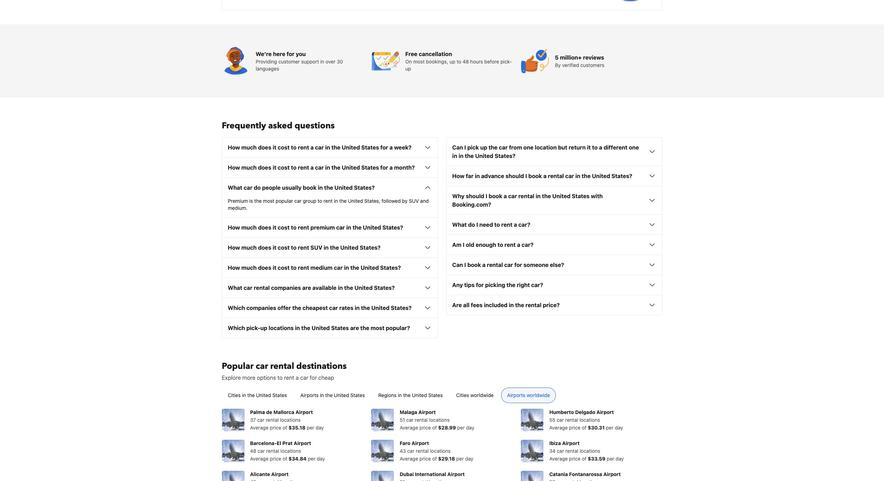 Task type: describe. For each thing, give the bounding box(es) containing it.
cheap car rental at dubai international airport – dxb image
[[372, 472, 394, 482]]

popular
[[222, 361, 254, 373]]

the right offer on the left
[[292, 305, 301, 312]]

of inside palma de mallorca airport 37 car rental locations average price of $35.18 per day
[[283, 425, 287, 431]]

available
[[313, 285, 337, 292]]

rental inside malaga airport 51 car rental locations average price of $28.99 per day
[[415, 418, 428, 424]]

united inside how much does it cost to rent medium car in the united states? dropdown button
[[361, 265, 379, 271]]

united inside how much does it cost to rent suv in the united states? "dropdown button"
[[341, 245, 359, 251]]

dubai
[[400, 472, 414, 478]]

how for how far in advance should i book a rental car in the united states?
[[453, 173, 465, 180]]

most for is
[[263, 198, 275, 204]]

per inside palma de mallorca airport 37 car rental locations average price of $35.18 per day
[[307, 425, 315, 431]]

car inside "barcelona-el prat airport 48 car rental locations average price of $34.84 per day"
[[258, 449, 265, 455]]

of inside faro airport 43 car rental locations average price of $29.18 per day
[[433, 456, 437, 462]]

to inside free cancellation on most bookings, up to 48 hours before pick- up
[[457, 59, 462, 65]]

can i book a rental car for someone else? button
[[453, 261, 657, 270]]

$34.84
[[289, 456, 307, 462]]

55
[[550, 418, 556, 424]]

car inside how much does it cost to rent a car in the united states for a month? dropdown button
[[315, 165, 324, 171]]

cancellation
[[419, 51, 452, 57]]

the left popular?
[[361, 325, 370, 332]]

the inside button
[[326, 393, 333, 399]]

car inside what car rental companies are available in the united states? dropdown button
[[244, 285, 253, 292]]

united inside the cities in the united states button
[[256, 393, 271, 399]]

frequently asked questions
[[222, 120, 335, 132]]

the down how much does it cost to rent a car in the united states for a week? dropdown button at the left top of the page
[[332, 165, 341, 171]]

in inside button
[[320, 393, 324, 399]]

a inside why should i book a car rental in the united states with booking.com?
[[504, 193, 507, 200]]

airport inside ibiza airport 34 car rental locations average price of $33.59 per day
[[563, 441, 580, 447]]

united inside how much does it cost to rent a car in the united states for a month? dropdown button
[[342, 165, 360, 171]]

are all fees included in the rental price?
[[453, 302, 560, 309]]

can i book a rental car for someone else?
[[453, 262, 565, 269]]

cheapest
[[303, 305, 328, 312]]

$29.18
[[439, 456, 455, 462]]

rates
[[340, 305, 354, 312]]

price inside "barcelona-el prat airport 48 car rental locations average price of $34.84 per day"
[[270, 456, 282, 462]]

day inside humberto delgado airport 55 car rental locations average price of $30.31 per day
[[615, 425, 624, 431]]

far
[[466, 173, 474, 180]]

catania fontanarossa airport
[[550, 472, 621, 478]]

locations inside faro airport 43 car rental locations average price of $29.18 per day
[[430, 449, 451, 455]]

de
[[266, 410, 272, 416]]

car inside how much does it cost to rent medium car in the united states? dropdown button
[[334, 265, 343, 271]]

united inside what car rental companies are available in the united states? dropdown button
[[355, 285, 373, 292]]

which for which companies offer the cheapest car rates  in the united states?
[[228, 305, 245, 312]]

customer
[[279, 59, 300, 65]]

but
[[559, 145, 568, 151]]

how far in advance should i book a rental car in the united states? button
[[453, 172, 657, 181]]

what car do people usually book in the united states?
[[228, 185, 375, 191]]

states? inside how far in advance should i book a rental car in the united states? dropdown button
[[612, 173, 633, 180]]

car inside why should i book a car rental in the united states with booking.com?
[[509, 193, 517, 200]]

car inside premium is the most popular car group to rent in the united states, followed by suv and medium.
[[295, 198, 302, 204]]

states? inside how much does it cost to rent premium car in the united states? dropdown button
[[383, 225, 404, 231]]

united inside why should i book a car rental in the united states with booking.com?
[[553, 193, 571, 200]]

cheap car rental at faro airport – fao image
[[372, 441, 394, 463]]

locations inside dropdown button
[[269, 325, 294, 332]]

enough
[[476, 242, 497, 248]]

alicante
[[250, 472, 270, 478]]

of inside ibiza airport 34 car rental locations average price of $33.59 per day
[[582, 456, 587, 462]]

rent left premium
[[298, 225, 309, 231]]

airport inside "barcelona-el prat airport 48 car rental locations average price of $34.84 per day"
[[294, 441, 311, 447]]

rent inside 'popular car rental destinations explore more options to rent a car for cheap'
[[284, 375, 295, 382]]

for left week?
[[381, 145, 389, 151]]

$35.18
[[289, 425, 306, 431]]

43
[[400, 449, 406, 455]]

what for what do i need to rent a car?
[[453, 222, 467, 228]]

states? inside what car do people usually book in the united states? dropdown button
[[354, 185, 375, 191]]

price?
[[543, 302, 560, 309]]

popular car rental destinations explore more options to rent a car for cheap
[[222, 361, 347, 382]]

providing
[[256, 59, 277, 65]]

rent inside dropdown button
[[505, 242, 516, 248]]

booking.com?
[[453, 202, 492, 208]]

need
[[480, 222, 493, 228]]

cities in the united states button
[[222, 388, 293, 404]]

cheap car rental at barcelona-el prat airport – bcn image
[[222, 441, 245, 463]]

of inside humberto delgado airport 55 car rental locations average price of $30.31 per day
[[582, 425, 587, 431]]

the inside why should i book a car rental in the united states with booking.com?
[[542, 193, 551, 200]]

you
[[296, 51, 306, 57]]

customers
[[581, 62, 605, 68]]

medium.
[[228, 205, 248, 211]]

it for how much does it cost to rent medium car in the united states?
[[273, 265, 277, 271]]

states inside button
[[273, 393, 287, 399]]

per inside "barcelona-el prat airport 48 car rental locations average price of $34.84 per day"
[[308, 456, 316, 462]]

the down right on the right of the page
[[516, 302, 525, 309]]

in inside "dropdown button"
[[324, 245, 329, 251]]

car? inside "dropdown button"
[[532, 282, 544, 289]]

options
[[257, 375, 276, 382]]

states inside why should i book a car rental in the united states with booking.com?
[[572, 193, 590, 200]]

of inside malaga airport 51 car rental locations average price of $28.99 per day
[[433, 425, 437, 431]]

we're here for you image
[[222, 47, 250, 75]]

much for how much does it cost to rent premium car in the united states?
[[242, 225, 257, 231]]

rent inside "dropdown button"
[[298, 245, 309, 251]]

day inside "barcelona-el prat airport 48 car rental locations average price of $34.84 per day"
[[317, 456, 325, 462]]

airport down $29.18
[[448, 472, 465, 478]]

cheap car rental at malaga airport – agp image
[[372, 410, 394, 432]]

airport inside faro airport 43 car rental locations average price of $29.18 per day
[[412, 441, 429, 447]]

5 million+ reviews by verified customers
[[555, 54, 605, 68]]

ibiza
[[550, 441, 561, 447]]

picking
[[486, 282, 506, 289]]

humberto
[[550, 410, 574, 416]]

a inside 'popular car rental destinations explore more options to rent a car for cheap'
[[296, 375, 299, 382]]

the down how much does it cost to rent premium car in the united states? dropdown button
[[330, 245, 339, 251]]

airport inside humberto delgado airport 55 car rental locations average price of $30.31 per day
[[597, 410, 614, 416]]

states left week?
[[362, 145, 379, 151]]

a down why should i book a car rental in the united states with booking.com?
[[514, 222, 518, 228]]

bookings,
[[426, 59, 449, 65]]

the right is
[[255, 198, 262, 204]]

in inside button
[[242, 393, 246, 399]]

united inside which pick-up locations in the united states are the most popular? dropdown button
[[312, 325, 330, 332]]

airports for airports worldwide
[[508, 393, 526, 399]]

per inside humberto delgado airport 55 car rental locations average price of $30.31 per day
[[607, 425, 614, 431]]

does for how much does it cost to rent a car in the united states for a week?
[[258, 145, 272, 151]]

why
[[453, 193, 465, 200]]

it for how much does it cost to rent suv in the united states?
[[273, 245, 277, 251]]

month?
[[394, 165, 415, 171]]

faro
[[400, 441, 411, 447]]

rent right need
[[502, 222, 513, 228]]

cities in the united states
[[228, 393, 287, 399]]

cost for how much does it cost to rent a car in the united states for a week?
[[278, 145, 290, 151]]

more
[[243, 375, 256, 382]]

it for how much does it cost to rent a car in the united states for a week?
[[273, 145, 277, 151]]

it for how much does it cost to rent premium car in the united states?
[[273, 225, 277, 231]]

which for which pick-up locations in the united states are the most popular?
[[228, 325, 245, 332]]

5 million+ reviews image
[[522, 47, 550, 75]]

what for what car rental companies are available in the united states?
[[228, 285, 243, 292]]

in inside we're here for you providing customer support in over 30 languages
[[321, 59, 325, 65]]

5
[[555, 54, 559, 61]]

cost for how much does it cost to rent suv in the united states?
[[278, 245, 290, 251]]

premium
[[228, 198, 248, 204]]

how much does it cost to rent suv in the united states? button
[[228, 244, 432, 252]]

48 inside "barcelona-el prat airport 48 car rental locations average price of $34.84 per day"
[[250, 449, 257, 455]]

how much does it cost to rent medium car in the united states?
[[228, 265, 401, 271]]

for left month?
[[381, 165, 389, 171]]

can for can i book a rental car for someone else?
[[453, 262, 463, 269]]

locations inside palma de mallorca airport 37 car rental locations average price of $35.18 per day
[[280, 418, 301, 424]]

can i pick up the car from one location but return it to a different one in in the united states? button
[[453, 144, 657, 160]]

does for how much does it cost to rent medium car in the united states?
[[258, 265, 272, 271]]

medium
[[311, 265, 333, 271]]

popular?
[[386, 325, 410, 332]]

questions
[[295, 120, 335, 132]]

frequently
[[222, 120, 266, 132]]

a down can i pick up the car from one location but return it to a different one in in the united states?
[[544, 173, 547, 180]]

are
[[453, 302, 462, 309]]

united inside what car do people usually book in the united states? dropdown button
[[335, 185, 353, 191]]

to inside can i pick up the car from one location but return it to a different one in in the united states?
[[593, 145, 598, 151]]

international
[[415, 472, 447, 478]]

for inside we're here for you providing customer support in over 30 languages
[[287, 51, 295, 57]]

united inside the which companies offer the cheapest car rates  in the united states? dropdown button
[[372, 305, 390, 312]]

in inside premium is the most popular car group to rent in the united states, followed by suv and medium.
[[334, 198, 338, 204]]

here
[[273, 51, 286, 57]]

the up how much does it cost to rent a car in the united states for a month? dropdown button
[[332, 145, 341, 151]]

does for how much does it cost to rent a car in the united states for a month?
[[258, 165, 272, 171]]

2 one from the left
[[629, 145, 640, 151]]

rent down questions
[[298, 145, 309, 151]]

how for how much does it cost to rent suv in the united states?
[[228, 245, 240, 251]]

book inside dropdown button
[[303, 185, 317, 191]]

else?
[[550, 262, 565, 269]]

week?
[[394, 145, 412, 151]]

united inside regions in the united states button
[[412, 393, 427, 399]]

faro airport 43 car rental locations average price of $29.18 per day
[[400, 441, 474, 462]]

destinations
[[297, 361, 347, 373]]

airports in the united states
[[301, 393, 365, 399]]

in inside why should i book a car rental in the united states with booking.com?
[[536, 193, 541, 200]]

locations inside ibiza airport 34 car rental locations average price of $33.59 per day
[[580, 449, 601, 455]]

what car rental companies are available in the united states? button
[[228, 284, 432, 293]]

regions
[[379, 393, 397, 399]]

book up why should i book a car rental in the united states with booking.com?
[[529, 173, 543, 180]]

average inside faro airport 43 car rental locations average price of $29.18 per day
[[400, 456, 419, 462]]

regions in the united states button
[[373, 388, 449, 404]]

i inside can i pick up the car from one location but return it to a different one in in the united states?
[[465, 145, 466, 151]]

malaga
[[400, 410, 418, 416]]

why should i book a car rental in the united states with booking.com? button
[[453, 192, 657, 209]]

price inside malaga airport 51 car rental locations average price of $28.99 per day
[[420, 425, 431, 431]]

states down rates
[[331, 325, 349, 332]]

to up how much does it cost to rent suv in the united states?
[[291, 225, 297, 231]]

car inside how much does it cost to rent a car in the united states for a week? dropdown button
[[315, 145, 324, 151]]

cost for how much does it cost to rent medium car in the united states?
[[278, 265, 290, 271]]

locations inside "barcelona-el prat airport 48 car rental locations average price of $34.84 per day"
[[281, 449, 301, 455]]

how much does it cost to rent a car in the united states for a month?
[[228, 165, 415, 171]]

airport inside 'link'
[[271, 472, 289, 478]]

the up how much does it cost to rent suv in the united states? "dropdown button"
[[353, 225, 362, 231]]

the down how much does it cost to rent suv in the united states? "dropdown button"
[[351, 265, 360, 271]]

airport inside palma de mallorca airport 37 car rental locations average price of $35.18 per day
[[296, 410, 313, 416]]

and
[[421, 198, 429, 204]]

i inside why should i book a car rental in the united states with booking.com?
[[486, 193, 488, 200]]

day inside malaga airport 51 car rental locations average price of $28.99 per day
[[467, 425, 475, 431]]

rent left medium
[[298, 265, 309, 271]]

much for how much does it cost to rent suv in the united states?
[[242, 245, 257, 251]]

cheap car rental at catania fontanarossa airport – cta image
[[522, 472, 544, 482]]

how for how much does it cost to rent a car in the united states for a month?
[[228, 165, 240, 171]]

do inside dropdown button
[[469, 222, 475, 228]]

are all fees included in the rental price? button
[[453, 301, 657, 310]]

rental inside faro airport 43 car rental locations average price of $29.18 per day
[[416, 449, 429, 455]]

to down asked
[[291, 145, 297, 151]]

prat
[[283, 441, 293, 447]]

someone
[[524, 262, 549, 269]]

average inside humberto delgado airport 55 car rental locations average price of $30.31 per day
[[550, 425, 568, 431]]

airports worldwide
[[508, 393, 550, 399]]

am i old enough to rent a car? button
[[453, 241, 657, 249]]

suv inside how much does it cost to rent suv in the united states? "dropdown button"
[[311, 245, 323, 251]]

rental inside "barcelona-el prat airport 48 car rental locations average price of $34.84 per day"
[[266, 449, 279, 455]]

cheap car rental at humberto delgado airport – lis image
[[522, 410, 544, 432]]

1 horizontal spatial are
[[351, 325, 359, 332]]

barcelona-el prat airport 48 car rental locations average price of $34.84 per day
[[250, 441, 325, 462]]

how far in advance should i book a rental car in the united states?
[[453, 173, 633, 180]]

car inside ibiza airport 34 car rental locations average price of $33.59 per day
[[557, 449, 565, 455]]

car? for what do i need to rent a car?
[[519, 222, 531, 228]]



Task type: locate. For each thing, give the bounding box(es) containing it.
a left week?
[[390, 145, 393, 151]]

48 left hours
[[463, 59, 469, 65]]

cheap car rental at ibiza airport – ibz image
[[522, 441, 544, 463]]

0 vertical spatial suv
[[409, 198, 419, 204]]

the right pick
[[489, 145, 498, 151]]

the down pick
[[465, 153, 474, 159]]

states,
[[365, 198, 381, 204]]

how much does it cost to rent premium car in the united states?
[[228, 225, 404, 231]]

4 cost from the top
[[278, 245, 290, 251]]

4 much from the top
[[242, 245, 257, 251]]

i inside can i book a rental car for someone else? dropdown button
[[465, 262, 466, 269]]

of inside "barcelona-el prat airport 48 car rental locations average price of $34.84 per day"
[[283, 456, 287, 462]]

what inside dropdown button
[[228, 185, 243, 191]]

day inside ibiza airport 34 car rental locations average price of $33.59 per day
[[616, 456, 624, 462]]

rental inside palma de mallorca airport 37 car rental locations average price of $35.18 per day
[[266, 418, 279, 424]]

up inside can i pick up the car from one location but return it to a different one in in the united states?
[[481, 145, 488, 151]]

1 vertical spatial what
[[453, 222, 467, 228]]

the down cheapest at the left of page
[[302, 325, 311, 332]]

united inside can i pick up the car from one location but return it to a different one in in the united states?
[[476, 153, 494, 159]]

states? inside how much does it cost to rent medium car in the united states? dropdown button
[[381, 265, 401, 271]]

how inside how much does it cost to rent suv in the united states? "dropdown button"
[[228, 245, 240, 251]]

most right the on
[[414, 59, 425, 65]]

2 vertical spatial what
[[228, 285, 243, 292]]

1 cost from the top
[[278, 145, 290, 151]]

cities for cities in the united states
[[228, 393, 241, 399]]

average down 43
[[400, 456, 419, 462]]

0 horizontal spatial are
[[303, 285, 311, 292]]

which companies offer the cheapest car rates  in the united states?
[[228, 305, 412, 312]]

on
[[406, 59, 412, 65]]

for right tips
[[476, 282, 484, 289]]

airport down "$33.59" at bottom
[[604, 472, 621, 478]]

airport right the ibiza
[[563, 441, 580, 447]]

3 cost from the top
[[278, 225, 290, 231]]

per inside faro airport 43 car rental locations average price of $29.18 per day
[[457, 456, 464, 462]]

1 vertical spatial can
[[453, 262, 463, 269]]

states up states,
[[362, 165, 379, 171]]

30
[[337, 59, 343, 65]]

usually
[[282, 185, 302, 191]]

per right $30.31
[[607, 425, 614, 431]]

offer
[[278, 305, 291, 312]]

the up rates
[[344, 285, 353, 292]]

0 vertical spatial pick-
[[501, 59, 512, 65]]

$28.99
[[439, 425, 456, 431]]

how for how much does it cost to rent medium car in the united states?
[[228, 265, 240, 271]]

states? inside the which companies offer the cheapest car rates  in the united states? dropdown button
[[391, 305, 412, 312]]

advance
[[482, 173, 505, 180]]

per right $28.99 at the bottom of page
[[458, 425, 465, 431]]

united inside how much does it cost to rent premium car in the united states? dropdown button
[[363, 225, 381, 231]]

1 worldwide from the left
[[471, 393, 494, 399]]

2 worldwide from the left
[[527, 393, 550, 399]]

do
[[254, 185, 261, 191], [469, 222, 475, 228]]

people
[[262, 185, 281, 191]]

per right $34.84
[[308, 456, 316, 462]]

how much does it cost to rent a car in the united states for a week? button
[[228, 144, 432, 152]]

1 cities from the left
[[228, 393, 241, 399]]

worldwide
[[471, 393, 494, 399], [527, 393, 550, 399]]

1 horizontal spatial worldwide
[[527, 393, 550, 399]]

can inside can i pick up the car from one location but return it to a different one in in the united states?
[[453, 145, 463, 151]]

37
[[250, 418, 256, 424]]

i inside what do i need to rent a car? dropdown button
[[477, 222, 479, 228]]

average inside palma de mallorca airport 37 car rental locations average price of $35.18 per day
[[250, 425, 269, 431]]

airport right prat at the bottom left of the page
[[294, 441, 311, 447]]

which companies offer the cheapest car rates  in the united states? button
[[228, 304, 432, 313]]

which pick-up locations in the united states are the most popular? button
[[228, 324, 432, 333]]

0 vertical spatial which
[[228, 305, 245, 312]]

united
[[342, 145, 360, 151], [476, 153, 494, 159], [342, 165, 360, 171], [593, 173, 611, 180], [335, 185, 353, 191], [553, 193, 571, 200], [348, 198, 363, 204], [363, 225, 381, 231], [341, 245, 359, 251], [361, 265, 379, 271], [355, 285, 373, 292], [372, 305, 390, 312], [312, 325, 330, 332], [256, 393, 271, 399], [334, 393, 349, 399], [412, 393, 427, 399]]

0 horizontal spatial should
[[466, 193, 485, 200]]

1 horizontal spatial airports
[[508, 393, 526, 399]]

for inside "dropdown button"
[[476, 282, 484, 289]]

average down 55
[[550, 425, 568, 431]]

0 vertical spatial car?
[[519, 222, 531, 228]]

catania
[[550, 472, 568, 478]]

0 horizontal spatial pick-
[[247, 325, 261, 332]]

states? inside how much does it cost to rent suv in the united states? "dropdown button"
[[360, 245, 381, 251]]

united inside premium is the most popular car group to rent in the united states, followed by suv and medium.
[[348, 198, 363, 204]]

over
[[326, 59, 336, 65]]

1 vertical spatial 48
[[250, 449, 257, 455]]

locations down prat at the bottom left of the page
[[281, 449, 301, 455]]

to inside premium is the most popular car group to rent in the united states, followed by suv and medium.
[[318, 198, 322, 204]]

cities for cities worldwide
[[457, 393, 470, 399]]

1 airports from the left
[[301, 393, 319, 399]]

suv right "by"
[[409, 198, 419, 204]]

0 vertical spatial 48
[[463, 59, 469, 65]]

1 vertical spatial car?
[[522, 242, 534, 248]]

airports worldwide button
[[502, 388, 556, 404]]

0 vertical spatial are
[[303, 285, 311, 292]]

the left right on the right of the page
[[507, 282, 516, 289]]

popular
[[276, 198, 293, 204]]

3 much from the top
[[242, 225, 257, 231]]

airports for airports in the united states
[[301, 393, 319, 399]]

rental inside humberto delgado airport 55 car rental locations average price of $30.31 per day
[[566, 418, 579, 424]]

cheap
[[319, 375, 334, 382]]

1 horizontal spatial suv
[[409, 198, 419, 204]]

much for how much does it cost to rent a car in the united states for a month?
[[242, 165, 257, 171]]

i left need
[[477, 222, 479, 228]]

what car do people usually book in the united states? button
[[228, 184, 432, 192]]

1 much from the top
[[242, 145, 257, 151]]

0 horizontal spatial worldwide
[[471, 393, 494, 399]]

for
[[287, 51, 295, 57], [381, 145, 389, 151], [381, 165, 389, 171], [515, 262, 523, 269], [476, 282, 484, 289], [310, 375, 317, 382]]

2 airports from the left
[[508, 393, 526, 399]]

i inside how far in advance should i book a rental car in the united states? dropdown button
[[526, 173, 528, 180]]

rent
[[298, 145, 309, 151], [298, 165, 309, 171], [324, 198, 333, 204], [502, 222, 513, 228], [298, 225, 309, 231], [505, 242, 516, 248], [298, 245, 309, 251], [298, 265, 309, 271], [284, 375, 295, 382]]

1 vertical spatial companies
[[247, 305, 276, 312]]

1 horizontal spatial pick-
[[501, 59, 512, 65]]

0 vertical spatial should
[[506, 173, 524, 180]]

in
[[321, 59, 325, 65], [325, 145, 330, 151], [453, 153, 458, 159], [459, 153, 464, 159], [325, 165, 330, 171], [475, 173, 480, 180], [576, 173, 581, 180], [318, 185, 323, 191], [536, 193, 541, 200], [334, 198, 338, 204], [347, 225, 352, 231], [324, 245, 329, 251], [344, 265, 349, 271], [338, 285, 343, 292], [509, 302, 514, 309], [355, 305, 360, 312], [295, 325, 300, 332], [242, 393, 246, 399], [320, 393, 324, 399], [398, 393, 402, 399]]

rent up what car do people usually book in the united states?
[[298, 165, 309, 171]]

book up group
[[303, 185, 317, 191]]

most down the people
[[263, 198, 275, 204]]

locations up $28.99 at the bottom of page
[[429, 418, 450, 424]]

2 does from the top
[[258, 165, 272, 171]]

how inside how far in advance should i book a rental car in the united states? dropdown button
[[453, 173, 465, 180]]

what for what car do people usually book in the united states?
[[228, 185, 243, 191]]

worldwide for cities worldwide
[[471, 393, 494, 399]]

a down how much does it cost to rent a car in the united states for a week?
[[311, 165, 314, 171]]

companies inside the which companies offer the cheapest car rates  in the united states? dropdown button
[[247, 305, 276, 312]]

rental inside 'popular car rental destinations explore more options to rent a car for cheap'
[[270, 361, 294, 373]]

rent up can i book a rental car for someone else?
[[505, 242, 516, 248]]

cities worldwide
[[457, 393, 494, 399]]

day right "$35.18" at bottom left
[[316, 425, 324, 431]]

to right group
[[318, 198, 322, 204]]

1 does from the top
[[258, 145, 272, 151]]

car?
[[519, 222, 531, 228], [522, 242, 534, 248], [532, 282, 544, 289]]

0 horizontal spatial suv
[[311, 245, 323, 251]]

are left available
[[303, 285, 311, 292]]

0 vertical spatial do
[[254, 185, 261, 191]]

3 does from the top
[[258, 225, 272, 231]]

a inside dropdown button
[[518, 242, 521, 248]]

how for how much does it cost to rent premium car in the united states?
[[228, 225, 240, 231]]

can up any
[[453, 262, 463, 269]]

a
[[311, 145, 314, 151], [390, 145, 393, 151], [600, 145, 603, 151], [311, 165, 314, 171], [390, 165, 393, 171], [544, 173, 547, 180], [504, 193, 507, 200], [514, 222, 518, 228], [518, 242, 521, 248], [483, 262, 486, 269], [296, 375, 299, 382]]

1 horizontal spatial one
[[629, 145, 640, 151]]

i up tips
[[465, 262, 466, 269]]

a left different
[[600, 145, 603, 151]]

to up 'how much does it cost to rent medium car in the united states?'
[[291, 245, 297, 251]]

can i pick up the car from one location but return it to a different one in in the united states?
[[453, 145, 640, 159]]

return
[[569, 145, 586, 151]]

1 vertical spatial should
[[466, 193, 485, 200]]

airport up "$35.18" at bottom left
[[296, 410, 313, 416]]

old
[[466, 242, 475, 248]]

day
[[316, 425, 324, 431], [467, 425, 475, 431], [615, 425, 624, 431], [317, 456, 325, 462], [466, 456, 474, 462], [616, 456, 624, 462]]

how
[[228, 145, 240, 151], [228, 165, 240, 171], [453, 173, 465, 180], [228, 225, 240, 231], [228, 245, 240, 251], [228, 265, 240, 271]]

5 much from the top
[[242, 265, 257, 271]]

48 inside free cancellation on most bookings, up to 48 hours before pick- up
[[463, 59, 469, 65]]

one right different
[[629, 145, 640, 151]]

car inside can i pick up the car from one location but return it to a different one in in the united states?
[[499, 145, 508, 151]]

states up "mallorca"
[[273, 393, 287, 399]]

book down advance
[[489, 193, 503, 200]]

the inside button
[[248, 393, 255, 399]]

one
[[524, 145, 534, 151], [629, 145, 640, 151]]

airports up "cheap car rental at humberto delgado airport – lis" image
[[508, 393, 526, 399]]

how inside how much does it cost to rent medium car in the united states? dropdown button
[[228, 265, 240, 271]]

airport right malaga
[[419, 410, 436, 416]]

0 horizontal spatial one
[[524, 145, 534, 151]]

1 vertical spatial suv
[[311, 245, 323, 251]]

to inside dropdown button
[[498, 242, 504, 248]]

we're here for you providing customer support in over 30 languages
[[256, 51, 343, 72]]

different
[[604, 145, 628, 151]]

book
[[529, 173, 543, 180], [303, 185, 317, 191], [489, 193, 503, 200], [468, 262, 481, 269]]

a down questions
[[311, 145, 314, 151]]

catania fontanarossa airport link
[[522, 466, 630, 482]]

are down rates
[[351, 325, 359, 332]]

locations up "$33.59" at bottom
[[580, 449, 601, 455]]

malaga airport 51 car rental locations average price of $28.99 per day
[[400, 410, 475, 431]]

1 vertical spatial do
[[469, 222, 475, 228]]

i inside am i old enough to rent a car? dropdown button
[[463, 242, 465, 248]]

1 which from the top
[[228, 305, 245, 312]]

1 one from the left
[[524, 145, 534, 151]]

rent right options
[[284, 375, 295, 382]]

average down 34
[[550, 456, 568, 462]]

per
[[307, 425, 315, 431], [458, 425, 465, 431], [607, 425, 614, 431], [308, 456, 316, 462], [457, 456, 464, 462], [607, 456, 615, 462]]

cost for how much does it cost to rent a car in the united states for a month?
[[278, 165, 290, 171]]

cost for how much does it cost to rent premium car in the united states?
[[278, 225, 290, 231]]

verified
[[563, 62, 580, 68]]

0 horizontal spatial most
[[263, 198, 275, 204]]

much inside "dropdown button"
[[242, 245, 257, 251]]

most inside dropdown button
[[371, 325, 385, 332]]

price
[[270, 425, 282, 431], [420, 425, 431, 431], [570, 425, 581, 431], [270, 456, 282, 462], [420, 456, 431, 462], [570, 456, 581, 462]]

palma de mallorca airport 37 car rental locations average price of $35.18 per day
[[250, 410, 324, 431]]

most for cancellation
[[414, 59, 425, 65]]

airport inside malaga airport 51 car rental locations average price of $28.99 per day
[[419, 410, 436, 416]]

car inside the which companies offer the cheapest car rates  in the united states? dropdown button
[[329, 305, 338, 312]]

book inside why should i book a car rental in the united states with booking.com?
[[489, 193, 503, 200]]

1 vertical spatial most
[[263, 198, 275, 204]]

0 horizontal spatial 48
[[250, 449, 257, 455]]

states inside button
[[351, 393, 365, 399]]

car inside palma de mallorca airport 37 car rental locations average price of $35.18 per day
[[257, 418, 265, 424]]

car inside malaga airport 51 car rental locations average price of $28.99 per day
[[407, 418, 414, 424]]

we're
[[256, 51, 272, 57]]

cheap car rental at palma de mallorca airport – pmi image
[[222, 410, 245, 432]]

price left $28.99 at the bottom of page
[[420, 425, 431, 431]]

united inside how much does it cost to rent a car in the united states for a week? dropdown button
[[342, 145, 360, 151]]

much for how much does it cost to rent a car in the united states for a week?
[[242, 145, 257, 151]]

is
[[249, 198, 253, 204]]

a inside can i pick up the car from one location but return it to a different one in in the united states?
[[600, 145, 603, 151]]

car? for am i old enough to rent a car?
[[522, 242, 534, 248]]

48 down barcelona-
[[250, 449, 257, 455]]

price up alicante airport 'link'
[[270, 456, 282, 462]]

premium
[[311, 225, 335, 231]]

0 vertical spatial most
[[414, 59, 425, 65]]

to up usually
[[291, 165, 297, 171]]

worldwide for airports worldwide
[[527, 393, 550, 399]]

airport right faro
[[412, 441, 429, 447]]

0 horizontal spatial airports
[[301, 393, 319, 399]]

locations down delgado
[[580, 418, 601, 424]]

average down 37
[[250, 425, 269, 431]]

united inside how far in advance should i book a rental car in the united states? dropdown button
[[593, 173, 611, 180]]

companies left offer on the left
[[247, 305, 276, 312]]

does for how much does it cost to rent premium car in the united states?
[[258, 225, 272, 231]]

i up booking.com?
[[486, 193, 488, 200]]

4 does from the top
[[258, 245, 272, 251]]

2 much from the top
[[242, 165, 257, 171]]

how for how much does it cost to rent a car in the united states for a week?
[[228, 145, 240, 151]]

free cancellation image
[[372, 47, 400, 75]]

2 cities from the left
[[457, 393, 470, 399]]

average up "alicante"
[[250, 456, 269, 462]]

2 which from the top
[[228, 325, 245, 332]]

2 can from the top
[[453, 262, 463, 269]]

it inside can i pick up the car from one location but return it to a different one in in the united states?
[[588, 145, 591, 151]]

2 vertical spatial car?
[[532, 282, 544, 289]]

car inside can i book a rental car for someone else? dropdown button
[[505, 262, 513, 269]]

most inside premium is the most popular car group to rent in the united states, followed by suv and medium.
[[263, 198, 275, 204]]

price inside palma de mallorca airport 37 car rental locations average price of $35.18 per day
[[270, 425, 282, 431]]

5 cost from the top
[[278, 265, 290, 271]]

dubai international airport link
[[372, 466, 478, 482]]

a down advance
[[504, 193, 507, 200]]

per right "$33.59" at bottom
[[607, 456, 615, 462]]

2 horizontal spatial most
[[414, 59, 425, 65]]

million+
[[560, 54, 582, 61]]

rental inside why should i book a car rental in the united states with booking.com?
[[519, 193, 535, 200]]

airport right "alicante"
[[271, 472, 289, 478]]

for left someone
[[515, 262, 523, 269]]

1 vertical spatial pick-
[[247, 325, 261, 332]]

to right need
[[495, 222, 500, 228]]

car inside faro airport 43 car rental locations average price of $29.18 per day
[[408, 449, 415, 455]]

per right "$35.18" at bottom left
[[307, 425, 315, 431]]

companies up offer on the left
[[271, 285, 301, 292]]

price up dubai international airport link
[[420, 456, 431, 462]]

the down return
[[582, 173, 591, 180]]

a down enough
[[483, 262, 486, 269]]

by
[[402, 198, 408, 204]]

companies inside what car rental companies are available in the united states? dropdown button
[[271, 285, 301, 292]]

rent up 'how much does it cost to rent medium car in the united states?'
[[298, 245, 309, 251]]

does for how much does it cost to rent suv in the united states?
[[258, 245, 272, 251]]

mallorca
[[274, 410, 295, 416]]

how inside how much does it cost to rent premium car in the united states? dropdown button
[[228, 225, 240, 231]]

which
[[228, 305, 245, 312], [228, 325, 245, 332]]

can for can i pick up the car from one location but return it to a different one in in the united states?
[[453, 145, 463, 151]]

much for how much does it cost to rent medium car in the united states?
[[242, 265, 257, 271]]

car inside humberto delgado airport 55 car rental locations average price of $30.31 per day
[[557, 418, 564, 424]]

book down old
[[468, 262, 481, 269]]

how inside how much does it cost to rent a car in the united states for a week? dropdown button
[[228, 145, 240, 151]]

united inside airports in the united states button
[[334, 393, 349, 399]]

1 horizontal spatial should
[[506, 173, 524, 180]]

it for how much does it cost to rent a car in the united states for a month?
[[273, 165, 277, 171]]

tips
[[465, 282, 475, 289]]

price up catania fontanarossa airport link on the bottom of page
[[570, 456, 581, 462]]

barcelona-
[[250, 441, 277, 447]]

0 vertical spatial what
[[228, 185, 243, 191]]

rental inside ibiza airport 34 car rental locations average price of $33.59 per day
[[566, 449, 579, 455]]

for left cheap on the bottom left
[[310, 375, 317, 382]]

asked
[[268, 120, 293, 132]]

tab list containing cities in the united states
[[216, 388, 669, 404]]

suv down how much does it cost to rent premium car in the united states?
[[311, 245, 323, 251]]

locations down "mallorca"
[[280, 418, 301, 424]]

rent inside premium is the most popular car group to rent in the united states, followed by suv and medium.
[[324, 198, 333, 204]]

1 vertical spatial which
[[228, 325, 245, 332]]

premium is the most popular car group to rent in the united states, followed by suv and medium.
[[228, 198, 429, 211]]

most left popular?
[[371, 325, 385, 332]]

states left regions
[[351, 393, 365, 399]]

airport up $30.31
[[597, 410, 614, 416]]

0 horizontal spatial do
[[254, 185, 261, 191]]

the down what car do people usually book in the united states? dropdown button
[[340, 198, 347, 204]]

1 can from the top
[[453, 145, 463, 151]]

cheap car rental at alicante airport – alc image
[[222, 472, 245, 482]]

any tips for picking the right car? button
[[453, 281, 657, 290]]

average inside malaga airport 51 car rental locations average price of $28.99 per day
[[400, 425, 419, 431]]

to inside "dropdown button"
[[291, 245, 297, 251]]

can left pick
[[453, 145, 463, 151]]

before
[[485, 59, 500, 65]]

should inside why should i book a car rental in the united states with booking.com?
[[466, 193, 485, 200]]

51
[[400, 418, 405, 424]]

to left hours
[[457, 59, 462, 65]]

to down how much does it cost to rent suv in the united states?
[[291, 265, 297, 271]]

0 vertical spatial companies
[[271, 285, 301, 292]]

cost inside "dropdown button"
[[278, 245, 290, 251]]

1 horizontal spatial 48
[[463, 59, 469, 65]]

regions in the united states
[[379, 393, 443, 399]]

do left the people
[[254, 185, 261, 191]]

cities worldwide button
[[451, 388, 500, 404]]

day inside palma de mallorca airport 37 car rental locations average price of $35.18 per day
[[316, 425, 324, 431]]

locations inside humberto delgado airport 55 car rental locations average price of $30.31 per day
[[580, 418, 601, 424]]

pick- inside free cancellation on most bookings, up to 48 hours before pick- up
[[501, 59, 512, 65]]

car inside how far in advance should i book a rental car in the united states? dropdown button
[[566, 173, 575, 180]]

of left $30.31
[[582, 425, 587, 431]]

2 vertical spatial most
[[371, 325, 385, 332]]

tab list
[[216, 388, 669, 404]]

how inside how much does it cost to rent a car in the united states for a month? dropdown button
[[228, 165, 240, 171]]

48
[[463, 59, 469, 65], [250, 449, 257, 455]]

1 horizontal spatial cities
[[457, 393, 470, 399]]

2 cost from the top
[[278, 165, 290, 171]]

by
[[555, 62, 561, 68]]

the right rates
[[361, 305, 370, 312]]

of left $29.18
[[433, 456, 437, 462]]

to right return
[[593, 145, 598, 151]]

the inside dropdown button
[[324, 185, 333, 191]]

0 vertical spatial can
[[453, 145, 463, 151]]

price inside faro airport 43 car rental locations average price of $29.18 per day
[[420, 456, 431, 462]]

1 horizontal spatial do
[[469, 222, 475, 228]]

34
[[550, 449, 556, 455]]

1 vertical spatial are
[[351, 325, 359, 332]]

a left month?
[[390, 165, 393, 171]]

0 horizontal spatial cities
[[228, 393, 241, 399]]

$33.59
[[588, 456, 606, 462]]

it inside "dropdown button"
[[273, 245, 277, 251]]

5 does from the top
[[258, 265, 272, 271]]

states? inside what car rental companies are available in the united states? dropdown button
[[374, 285, 395, 292]]

a up can i book a rental car for someone else?
[[518, 242, 521, 248]]

1 horizontal spatial most
[[371, 325, 385, 332]]

of left "$35.18" at bottom left
[[283, 425, 287, 431]]

languages
[[256, 66, 279, 72]]

dubai international airport
[[400, 472, 465, 478]]

for up customer
[[287, 51, 295, 57]]

one right from
[[524, 145, 534, 151]]

am i old enough to rent a car?
[[453, 242, 534, 248]]



Task type: vqa. For each thing, say whether or not it's contained in the screenshot.
2nd much from the bottom
yes



